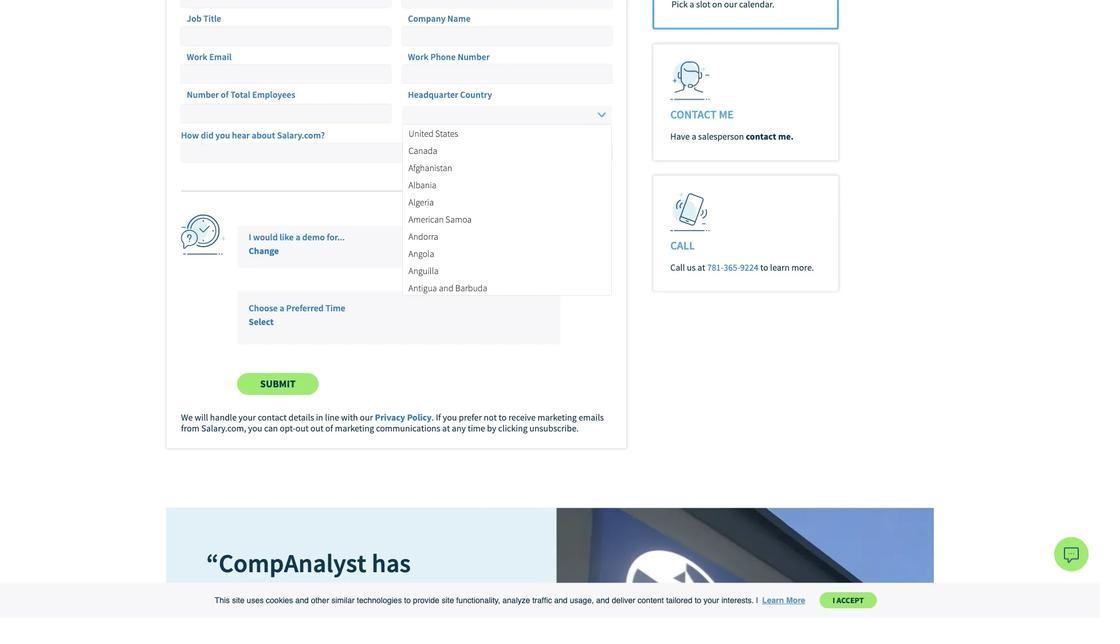 Task type: vqa. For each thing, say whether or not it's contained in the screenshot.
find a job link
no



Task type: describe. For each thing, give the bounding box(es) containing it.
2 site from the left
[[442, 597, 454, 606]]

credibility
[[206, 609, 319, 619]]

we will handle your contact details in line with our privacy policy
[[181, 412, 432, 424]]

1 horizontal spatial you
[[248, 423, 262, 435]]

i accept
[[833, 596, 864, 606]]

unsubscribe.
[[530, 423, 579, 435]]

me
[[719, 107, 734, 122]]

0 horizontal spatial marketing
[[335, 423, 374, 435]]

how did you hear about salary.com?
[[181, 130, 325, 141]]

to right the tailored
[[695, 597, 701, 606]]

|
[[756, 597, 758, 606]]

1 vertical spatial a
[[296, 232, 300, 243]]

us
[[687, 262, 696, 273]]

to right the 9224
[[760, 262, 768, 273]]

company
[[408, 13, 446, 24]]

surveys
[[457, 232, 488, 243]]

0 horizontal spatial number
[[187, 89, 219, 100]]

1 site from the left
[[232, 597, 245, 606]]

of inside '. if you prefer not to receive marketing emails from salary.com, you can opt-out out of marketing communications at any time by clicking unsubscribe.'
[[325, 423, 333, 435]]

9224
[[740, 262, 758, 273]]

receive
[[509, 412, 536, 424]]

email
[[209, 51, 232, 62]]

functionality,
[[456, 597, 500, 606]]

headquarter country
[[408, 89, 492, 100]]

title
[[203, 13, 221, 24]]

choose
[[249, 302, 278, 314]]

have
[[670, 131, 690, 142]]

phone
[[430, 51, 456, 62]]

did
[[201, 130, 214, 141]]

angola
[[409, 248, 434, 259]]

afghanistan
[[409, 162, 452, 174]]

other
[[311, 597, 329, 606]]

from
[[181, 423, 199, 435]]

analyze
[[503, 597, 530, 606]]

1 horizontal spatial at
[[698, 262, 705, 273]]

allowed
[[206, 579, 295, 611]]

have a salesperson contact me.
[[670, 131, 794, 142]]

1 horizontal spatial our
[[360, 412, 373, 424]]

job title
[[187, 13, 221, 24]]

employees
[[252, 89, 295, 100]]

interests.
[[722, 597, 754, 606]]

you for if
[[443, 412, 457, 424]]

change link
[[249, 246, 279, 257]]

learn
[[762, 597, 784, 606]]

united states canada afghanistan albania algeria american samoa andorra angola anguilla antigua and barbuda
[[409, 128, 487, 294]]

1 out from the left
[[296, 423, 309, 435]]

1 horizontal spatial marketing
[[538, 412, 577, 424]]

this site uses cookies and other similar technologies to provide site functionality, analyze traffic and usage, and deliver content tailored to your interests. | learn more
[[215, 597, 805, 606]]

usage,
[[570, 597, 594, 606]]

barbuda
[[455, 282, 487, 294]]

i for i accept
[[833, 596, 835, 606]]

. if you prefer not to receive marketing emails from salary.com, you can opt-out out of marketing communications at any time by clicking unsubscribe.
[[181, 412, 604, 435]]

365-
[[724, 262, 740, 273]]

clicking
[[498, 423, 528, 435]]

any
[[452, 423, 466, 435]]

you for did
[[215, 130, 230, 141]]

has
[[372, 548, 411, 580]]

call us at 781-365-9224 to learn more.
[[670, 262, 814, 273]]

compdata
[[414, 232, 455, 243]]

uses
[[247, 597, 264, 606]]

privacy
[[375, 412, 405, 424]]

antigua
[[409, 282, 437, 294]]

time
[[468, 423, 485, 435]]

prefer
[[459, 412, 482, 424]]

to inside "companalyst has allowed our team to build credibility around o
[[406, 579, 429, 611]]

technologies
[[357, 597, 402, 606]]

we
[[181, 412, 193, 424]]

.
[[432, 412, 434, 424]]

united
[[409, 128, 434, 139]]

algeria
[[409, 196, 434, 208]]

i accept button
[[820, 593, 877, 609]]

deliver
[[612, 597, 635, 606]]

would
[[253, 232, 278, 243]]

accept
[[837, 596, 864, 606]]

our inside "companalyst has allowed our team to build credibility around o
[[300, 579, 338, 611]]

emails
[[579, 412, 604, 424]]

"companalyst has allowed our team to build credibility around o
[[206, 548, 491, 619]]

more.
[[792, 262, 814, 273]]

learn more button
[[761, 593, 807, 610]]

work email
[[187, 51, 232, 62]]

781-
[[707, 262, 724, 273]]

demo
[[302, 232, 325, 243]]

details
[[289, 412, 314, 424]]

781-365-9224 link
[[707, 262, 758, 273]]

not
[[484, 412, 497, 424]]

canada
[[409, 145, 437, 156]]

total
[[231, 89, 250, 100]]

samoa
[[446, 214, 472, 225]]

name
[[447, 13, 471, 24]]



Task type: locate. For each thing, give the bounding box(es) containing it.
a
[[692, 131, 696, 142], [296, 232, 300, 243], [280, 302, 284, 314]]

None text field
[[181, 0, 391, 8], [402, 0, 612, 8], [181, 104, 391, 123], [181, 144, 612, 162], [181, 0, 391, 8], [402, 0, 612, 8], [181, 104, 391, 123], [181, 144, 612, 162]]

work for work phone number
[[408, 51, 429, 62]]

communications
[[376, 423, 440, 435]]

to left provide
[[404, 597, 411, 606]]

if
[[436, 412, 441, 424]]

contact
[[746, 131, 776, 142], [258, 412, 287, 424]]

1 vertical spatial at
[[442, 423, 450, 435]]

time
[[326, 302, 345, 314]]

1 horizontal spatial number
[[458, 51, 490, 62]]

more
[[786, 597, 805, 606]]

and left the deliver
[[596, 597, 610, 606]]

0 vertical spatial contact
[[746, 131, 776, 142]]

line
[[325, 412, 339, 424]]

1 vertical spatial i
[[833, 596, 835, 606]]

1 horizontal spatial contact
[[746, 131, 776, 142]]

number right phone
[[458, 51, 490, 62]]

this
[[215, 597, 230, 606]]

company name
[[408, 13, 471, 24]]

i would like a demo for...
[[249, 232, 345, 243]]

in
[[316, 412, 323, 424]]

a inside choose a preferred time select
[[280, 302, 284, 314]]

site right provide
[[442, 597, 454, 606]]

0 horizontal spatial out
[[296, 423, 309, 435]]

and right traffic
[[554, 597, 568, 606]]

0 horizontal spatial your
[[239, 412, 256, 424]]

2 vertical spatial a
[[280, 302, 284, 314]]

of right in
[[325, 423, 333, 435]]

0 horizontal spatial of
[[221, 89, 229, 100]]

similar
[[331, 597, 355, 606]]

contact
[[670, 107, 717, 122]]

traffic
[[532, 597, 552, 606]]

a right choose
[[280, 302, 284, 314]]

salary.com,
[[201, 423, 246, 435]]

you right did
[[215, 130, 230, 141]]

your left interests.
[[704, 597, 719, 606]]

2 horizontal spatial you
[[443, 412, 457, 424]]

our
[[360, 412, 373, 424], [300, 579, 338, 611]]

0 horizontal spatial site
[[232, 597, 245, 606]]

me.
[[778, 131, 794, 142]]

2 out from the left
[[310, 423, 324, 435]]

to right the technologies
[[406, 579, 429, 611]]

tailored
[[666, 597, 693, 606]]

out left in
[[296, 423, 309, 435]]

our right cookies
[[300, 579, 338, 611]]

opt-
[[280, 423, 296, 435]]

cookieconsent dialog
[[0, 584, 1100, 619]]

to right "not"
[[499, 412, 507, 424]]

work left email
[[187, 51, 207, 62]]

1 work from the left
[[187, 51, 207, 62]]

1 vertical spatial contact
[[258, 412, 287, 424]]

1 horizontal spatial your
[[704, 597, 719, 606]]

your right "handle"
[[239, 412, 256, 424]]

1 vertical spatial number
[[187, 89, 219, 100]]

out left line
[[310, 423, 324, 435]]

i inside button
[[833, 596, 835, 606]]

for...
[[327, 232, 345, 243]]

0 horizontal spatial you
[[215, 130, 230, 141]]

0 vertical spatial a
[[692, 131, 696, 142]]

at inside '. if you prefer not to receive marketing emails from salary.com, you can opt-out out of marketing communications at any time by clicking unsubscribe.'
[[442, 423, 450, 435]]

marketing right in
[[335, 423, 374, 435]]

work for work email
[[187, 51, 207, 62]]

you right if
[[443, 412, 457, 424]]

1 horizontal spatial a
[[296, 232, 300, 243]]

around
[[324, 609, 405, 619]]

and inside united states canada afghanistan albania algeria american samoa andorra angola anguilla antigua and barbuda
[[439, 282, 453, 294]]

1 horizontal spatial site
[[442, 597, 454, 606]]

select
[[249, 316, 274, 328]]

0 vertical spatial your
[[239, 412, 256, 424]]

compdata surveys
[[414, 232, 488, 243]]

change
[[249, 246, 279, 257]]

by
[[487, 423, 496, 435]]

out
[[296, 423, 309, 435], [310, 423, 324, 435]]

learn
[[770, 262, 790, 273]]

cookies
[[266, 597, 293, 606]]

preferred
[[286, 302, 324, 314]]

of left total
[[221, 89, 229, 100]]

1 horizontal spatial i
[[833, 596, 835, 606]]

0 horizontal spatial a
[[280, 302, 284, 314]]

number left total
[[187, 89, 219, 100]]

at right us
[[698, 262, 705, 273]]

andorra
[[409, 231, 438, 242]]

2 work from the left
[[408, 51, 429, 62]]

a for salesperson
[[692, 131, 696, 142]]

build
[[434, 579, 491, 611]]

to inside '. if you prefer not to receive marketing emails from salary.com, you can opt-out out of marketing communications at any time by clicking unsubscribe.'
[[499, 412, 507, 424]]

1 horizontal spatial out
[[310, 423, 324, 435]]

will
[[195, 412, 208, 424]]

"companalyst
[[206, 548, 366, 580]]

a right have on the right top
[[692, 131, 696, 142]]

country
[[460, 89, 492, 100]]

submit button
[[237, 373, 319, 395]]

how
[[181, 130, 199, 141]]

our right 'with'
[[360, 412, 373, 424]]

i left accept on the right bottom of page
[[833, 596, 835, 606]]

work left phone
[[408, 51, 429, 62]]

a right like
[[296, 232, 300, 243]]

select link
[[249, 316, 274, 328]]

marketing left emails
[[538, 412, 577, 424]]

a for preferred
[[280, 302, 284, 314]]

provide
[[413, 597, 439, 606]]

job
[[187, 13, 202, 24]]

choose a preferred time select
[[249, 302, 345, 328]]

number
[[458, 51, 490, 62], [187, 89, 219, 100]]

1 vertical spatial of
[[325, 423, 333, 435]]

0 horizontal spatial at
[[442, 423, 450, 435]]

None email field
[[181, 65, 391, 83]]

0 vertical spatial at
[[698, 262, 705, 273]]

0 vertical spatial our
[[360, 412, 373, 424]]

your
[[239, 412, 256, 424], [704, 597, 719, 606]]

1 horizontal spatial of
[[325, 423, 333, 435]]

1 horizontal spatial work
[[408, 51, 429, 62]]

and
[[439, 282, 453, 294], [295, 597, 309, 606], [554, 597, 568, 606], [596, 597, 610, 606]]

team
[[343, 579, 400, 611]]

0 horizontal spatial our
[[300, 579, 338, 611]]

contact left me.
[[746, 131, 776, 142]]

i
[[249, 232, 251, 243], [833, 596, 835, 606]]

at
[[698, 262, 705, 273], [442, 423, 450, 435]]

contact left the details
[[258, 412, 287, 424]]

about
[[252, 130, 275, 141]]

contact me
[[670, 107, 734, 122]]

you left can
[[248, 423, 262, 435]]

0 vertical spatial i
[[249, 232, 251, 243]]

content
[[638, 597, 664, 606]]

0 horizontal spatial contact
[[258, 412, 287, 424]]

states
[[435, 128, 458, 139]]

at left any
[[442, 423, 450, 435]]

and left other at bottom left
[[295, 597, 309, 606]]

and right antigua
[[439, 282, 453, 294]]

call
[[670, 262, 685, 273]]

site right the this in the bottom of the page
[[232, 597, 245, 606]]

anguilla
[[409, 265, 439, 277]]

0 vertical spatial number
[[458, 51, 490, 62]]

i left would
[[249, 232, 251, 243]]

2 horizontal spatial a
[[692, 131, 696, 142]]

0 horizontal spatial work
[[187, 51, 207, 62]]

american
[[409, 214, 444, 225]]

of
[[221, 89, 229, 100], [325, 423, 333, 435]]

i for i would like a demo for...
[[249, 232, 251, 243]]

0 vertical spatial of
[[221, 89, 229, 100]]

number of total employees
[[187, 89, 295, 100]]

policy
[[407, 412, 432, 424]]

your inside the cookieconsent dialog
[[704, 597, 719, 606]]

0 horizontal spatial i
[[249, 232, 251, 243]]

handle
[[210, 412, 237, 424]]

marketing
[[538, 412, 577, 424], [335, 423, 374, 435]]

None text field
[[181, 27, 391, 45], [402, 27, 612, 45], [402, 65, 612, 83], [181, 27, 391, 45], [402, 27, 612, 45], [402, 65, 612, 83]]

1 vertical spatial your
[[704, 597, 719, 606]]

call
[[670, 238, 695, 253]]

privacy policy link
[[375, 412, 432, 424]]

1 vertical spatial our
[[300, 579, 338, 611]]



